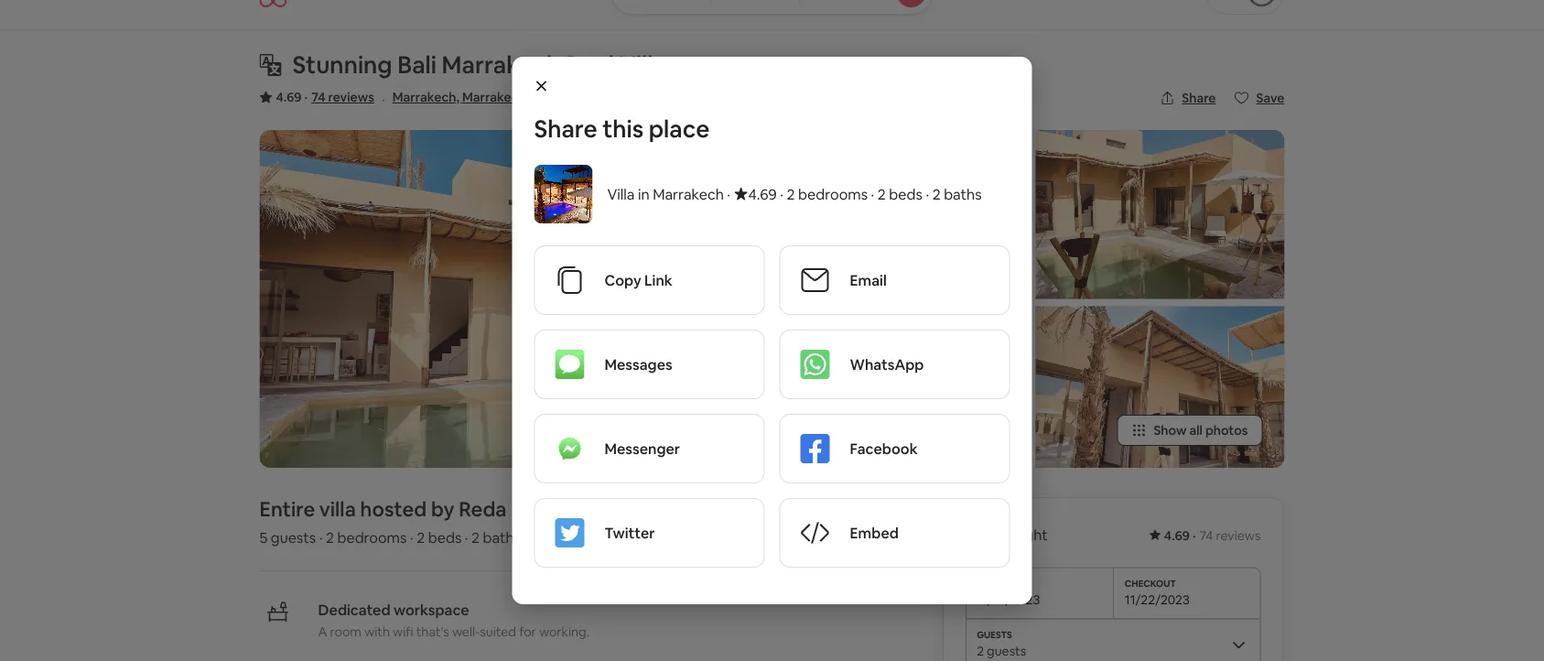 Task type: locate. For each thing, give the bounding box(es) containing it.
1 vertical spatial baths
[[483, 528, 521, 547]]

with
[[364, 624, 390, 640]]

villa right pool
[[619, 49, 666, 80]]

whatsapp
[[850, 355, 924, 374]]

0 vertical spatial marrakech
[[442, 49, 560, 80]]

0 vertical spatial share
[[1182, 90, 1216, 106]]

11/22/2023
[[1125, 591, 1190, 608]]

save
[[1257, 90, 1285, 106]]

1 vertical spatial beds
[[428, 528, 462, 547]]

·
[[305, 89, 308, 105], [382, 89, 385, 108], [727, 184, 731, 203], [780, 184, 784, 203], [871, 184, 875, 203], [926, 184, 929, 203], [1193, 528, 1196, 544], [319, 528, 323, 547], [410, 528, 414, 547], [465, 528, 468, 547]]

0 horizontal spatial 4.69 · 74 reviews
[[276, 89, 374, 105]]

bedrooms
[[798, 184, 868, 203], [337, 528, 407, 547]]

morocco
[[559, 89, 613, 105]]

1 vertical spatial 4.69 · 74 reviews
[[1164, 528, 1261, 544]]

baths inside share 'dialog'
[[944, 184, 982, 203]]

baths
[[944, 184, 982, 203], [483, 528, 521, 547]]

0 horizontal spatial baths
[[483, 528, 521, 547]]

villa in marrakech · ★4.69 · 2 bedrooms · 2 beds · 2 baths
[[607, 184, 982, 203]]

0 horizontal spatial bedrooms
[[337, 528, 407, 547]]

marrakech for in
[[653, 184, 724, 203]]

share inside button
[[1182, 90, 1216, 106]]

beds down by reda
[[428, 528, 462, 547]]

None search field
[[611, 0, 934, 15]]

share left save button
[[1182, 90, 1216, 106]]

0 vertical spatial reviews
[[328, 89, 374, 105]]

4.69
[[276, 89, 302, 105], [1164, 528, 1190, 544]]

dedicated
[[318, 600, 391, 619]]

0 vertical spatial bedrooms
[[798, 184, 868, 203]]

0 horizontal spatial marrakech
[[442, 49, 560, 80]]

messages
[[605, 355, 673, 374]]

marrakech
[[442, 49, 560, 80], [653, 184, 724, 203]]

share down "morocco"
[[534, 114, 598, 144]]

safi,
[[531, 89, 556, 105]]

11/12/2023
[[977, 591, 1040, 608]]

share for share this place
[[534, 114, 598, 144]]

$157 night
[[966, 520, 1048, 546]]

stunning bali marrakech pool villa image 5 image
[[1036, 306, 1285, 468]]

1 horizontal spatial 74
[[1200, 528, 1214, 544]]

dedicated workspace a room with wifi that's well-suited for working.
[[318, 600, 590, 640]]

by reda
[[431, 496, 507, 522]]

for
[[519, 624, 536, 640]]

marrakech up marrakech, marrakech-safi, morocco button
[[442, 49, 560, 80]]

email link
[[781, 246, 1009, 314]]

show all photos button
[[1117, 415, 1263, 446]]

0 horizontal spatial share
[[534, 114, 598, 144]]

0 horizontal spatial 74
[[311, 89, 325, 105]]

guests
[[271, 528, 316, 547]]

$157
[[966, 520, 1009, 546]]

0 horizontal spatial beds
[[428, 528, 462, 547]]

74 reviews button
[[311, 88, 374, 106]]

beds inside share 'dialog'
[[889, 184, 923, 203]]

copy link
[[605, 271, 673, 289]]

0 vertical spatial baths
[[944, 184, 982, 203]]

email
[[850, 271, 887, 289]]

1 vertical spatial 74
[[1200, 528, 1214, 544]]

4.69 · 74 reviews down stunning
[[276, 89, 374, 105]]

marrakech-
[[462, 89, 531, 105]]

1 horizontal spatial share
[[1182, 90, 1216, 106]]

0 vertical spatial 74
[[311, 89, 325, 105]]

copy
[[605, 271, 641, 289]]

share inside 'dialog'
[[534, 114, 598, 144]]

4.69 up 11/22/2023
[[1164, 528, 1190, 544]]

marrakech inside share 'dialog'
[[653, 184, 724, 203]]

1 vertical spatial marrakech
[[653, 184, 724, 203]]

marrakech, marrakech-safi, morocco button
[[392, 86, 613, 108]]

74
[[311, 89, 325, 105], [1200, 528, 1214, 544]]

hosted
[[360, 496, 427, 522]]

0 vertical spatial villa
[[619, 49, 666, 80]]

embed
[[850, 523, 899, 542]]

4.69 · 74 reviews
[[276, 89, 374, 105], [1164, 528, 1261, 544]]

this
[[603, 114, 644, 144]]

1 vertical spatial reviews
[[1216, 528, 1261, 544]]

1 horizontal spatial bedrooms
[[798, 184, 868, 203]]

twitter link
[[535, 499, 764, 567]]

4.69 down the 'automatically translated title: stunning bali marrakech pool villa' image
[[276, 89, 302, 105]]

in
[[638, 184, 650, 203]]

0 vertical spatial 4.69 · 74 reviews
[[276, 89, 374, 105]]

2
[[787, 184, 795, 203], [878, 184, 886, 203], [933, 184, 941, 203], [326, 528, 334, 547], [417, 528, 425, 547], [472, 528, 480, 547]]

1 vertical spatial bedrooms
[[337, 528, 407, 547]]

place
[[649, 114, 710, 144]]

5
[[260, 528, 268, 547]]

1 horizontal spatial 4.69
[[1164, 528, 1190, 544]]

1 vertical spatial villa
[[607, 184, 635, 203]]

villa
[[319, 496, 356, 522]]

beds
[[889, 184, 923, 203], [428, 528, 462, 547]]

4.69 · 74 reviews up 11/22/2023
[[1164, 528, 1261, 544]]

learn more about the host, reda. image
[[806, 497, 858, 549], [806, 497, 858, 549]]

bedrooms down the hosted
[[337, 528, 407, 547]]

1 vertical spatial share
[[534, 114, 598, 144]]

entire villa hosted by reda 5 guests · 2 bedrooms · 2 beds · 2 baths
[[260, 496, 521, 547]]

reviews
[[328, 89, 374, 105], [1216, 528, 1261, 544]]

1 horizontal spatial beds
[[889, 184, 923, 203]]

messenger link
[[535, 415, 764, 483]]

bedrooms right ★4.69
[[798, 184, 868, 203]]

stunning bali marrakech pool villa image 4 image
[[1036, 130, 1285, 299]]

bali
[[398, 49, 437, 80]]

villa inside share 'dialog'
[[607, 184, 635, 203]]

villa left in
[[607, 184, 635, 203]]

1 horizontal spatial baths
[[944, 184, 982, 203]]

1 horizontal spatial marrakech
[[653, 184, 724, 203]]

villa
[[619, 49, 666, 80], [607, 184, 635, 203]]

share
[[1182, 90, 1216, 106], [534, 114, 598, 144]]

beds up email link
[[889, 184, 923, 203]]

that's
[[416, 624, 449, 640]]

1 vertical spatial 4.69
[[1164, 528, 1190, 544]]

0 vertical spatial 4.69
[[276, 89, 302, 105]]

0 vertical spatial beds
[[889, 184, 923, 203]]

marrakech right in
[[653, 184, 724, 203]]

· inside "· marrakech, marrakech-safi, morocco"
[[382, 89, 385, 108]]

share for share
[[1182, 90, 1216, 106]]

share dialog
[[512, 57, 1032, 604]]

stunning bali marrakech pool villa
[[293, 49, 666, 80]]

0 horizontal spatial 4.69
[[276, 89, 302, 105]]

link
[[645, 271, 673, 289]]



Task type: vqa. For each thing, say whether or not it's contained in the screenshot.
©2023
no



Task type: describe. For each thing, give the bounding box(es) containing it.
suited
[[480, 624, 516, 640]]

night
[[1013, 526, 1048, 544]]

whatsapp link
[[781, 331, 1009, 398]]

all
[[1190, 422, 1203, 439]]

copy link button
[[535, 246, 764, 314]]

photos
[[1206, 422, 1248, 439]]

show
[[1154, 422, 1187, 439]]

share button
[[1153, 82, 1224, 114]]

stunning bali marrakech pool villa image 1 image
[[260, 130, 772, 468]]

automatically translated title: stunning bali marrakech pool villa image
[[260, 54, 282, 76]]

marrakech for bali
[[442, 49, 560, 80]]

baths inside "entire villa hosted by reda 5 guests · 2 bedrooms · 2 beds · 2 baths"
[[483, 528, 521, 547]]

profile element
[[955, 0, 1285, 29]]

beds inside "entire villa hosted by reda 5 guests · 2 bedrooms · 2 beds · 2 baths"
[[428, 528, 462, 547]]

facebook
[[850, 439, 918, 458]]

marrakech,
[[392, 89, 460, 105]]

messages link
[[535, 331, 764, 398]]

a
[[318, 624, 327, 640]]

0 horizontal spatial reviews
[[328, 89, 374, 105]]

show all photos
[[1154, 422, 1248, 439]]

room
[[330, 624, 362, 640]]

stunning bali marrakech pool villa image 3 image
[[780, 306, 1029, 468]]

workspace
[[394, 600, 469, 619]]

working.
[[539, 624, 590, 640]]

save button
[[1227, 82, 1292, 114]]

well-
[[452, 624, 480, 640]]

stunning bali marrakech pool villa image 2 image
[[780, 130, 1029, 299]]

bedrooms inside share 'dialog'
[[798, 184, 868, 203]]

1 horizontal spatial 4.69 · 74 reviews
[[1164, 528, 1261, 544]]

stunning
[[293, 49, 392, 80]]

1 horizontal spatial reviews
[[1216, 528, 1261, 544]]

messenger
[[605, 439, 680, 458]]

entire
[[260, 496, 315, 522]]

★4.69
[[734, 184, 777, 203]]

twitter
[[605, 523, 655, 542]]

facebook link
[[781, 415, 1009, 483]]

embed button
[[781, 499, 1009, 567]]

· marrakech, marrakech-safi, morocco
[[382, 89, 613, 108]]

bedrooms inside "entire villa hosted by reda 5 guests · 2 bedrooms · 2 beds · 2 baths"
[[337, 528, 407, 547]]

share this place
[[534, 114, 710, 144]]

wifi
[[393, 624, 413, 640]]

pool
[[566, 49, 614, 80]]



